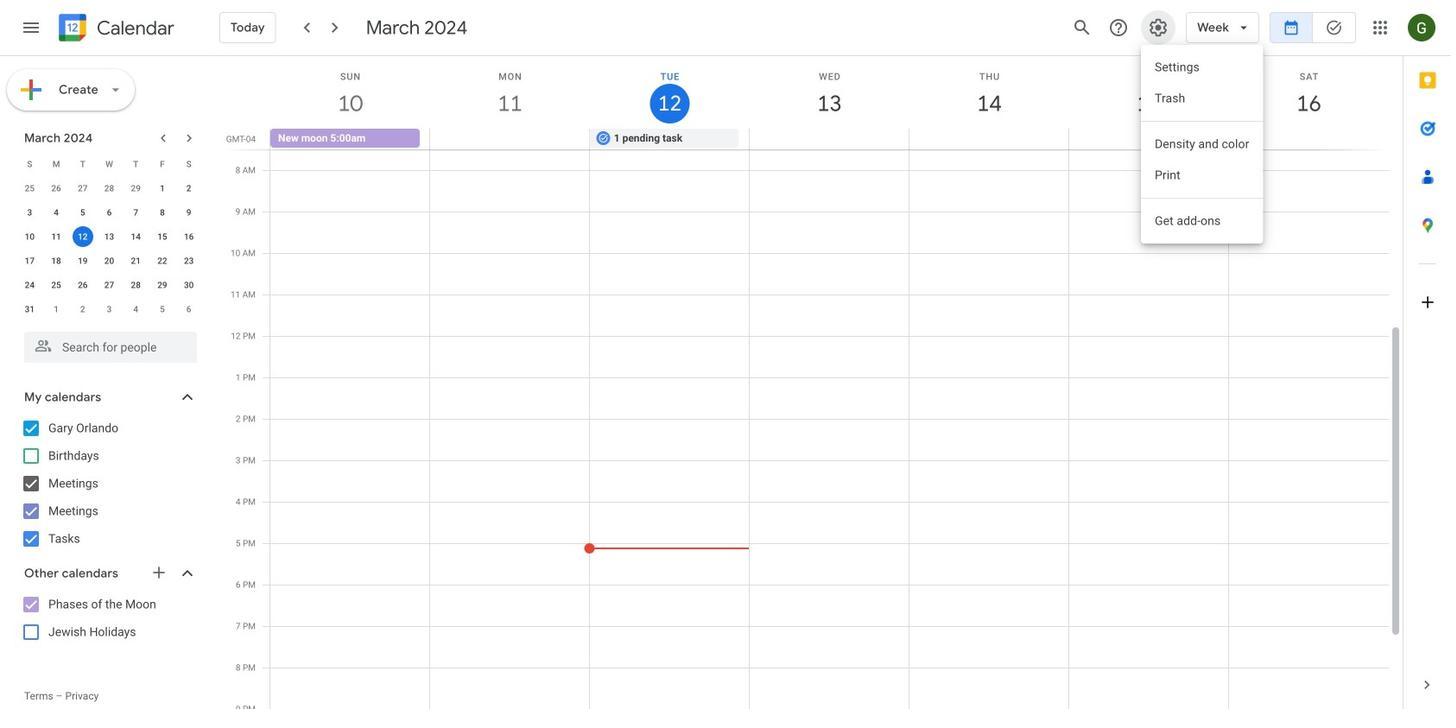 Task type: describe. For each thing, give the bounding box(es) containing it.
settings menu menu
[[1141, 45, 1264, 244]]

Search for people text field
[[35, 332, 187, 363]]

10 element
[[19, 226, 40, 247]]

april 2 element
[[72, 299, 93, 320]]

16 element
[[179, 226, 199, 247]]

settings menu image
[[1148, 17, 1169, 38]]

29 element
[[152, 275, 173, 295]]

february 28 element
[[99, 178, 120, 199]]

6 element
[[99, 202, 120, 223]]

28 element
[[125, 275, 146, 295]]

11 element
[[46, 226, 67, 247]]

8 element
[[152, 202, 173, 223]]

30 element
[[179, 275, 199, 295]]

17 element
[[19, 251, 40, 271]]

27 element
[[99, 275, 120, 295]]

2 element
[[179, 178, 199, 199]]

april 4 element
[[125, 299, 146, 320]]

calendar element
[[55, 10, 174, 48]]

13 element
[[99, 226, 120, 247]]

12, today element
[[72, 226, 93, 247]]

4 element
[[46, 202, 67, 223]]

main drawer image
[[21, 17, 41, 38]]

5 element
[[72, 202, 93, 223]]

1 element
[[152, 178, 173, 199]]

february 26 element
[[46, 178, 67, 199]]

3 element
[[19, 202, 40, 223]]

19 element
[[72, 251, 93, 271]]

april 3 element
[[99, 299, 120, 320]]

18 element
[[46, 251, 67, 271]]

my calendars list
[[3, 415, 214, 553]]

26 element
[[72, 275, 93, 295]]



Task type: locate. For each thing, give the bounding box(es) containing it.
april 6 element
[[179, 299, 199, 320]]

april 5 element
[[152, 299, 173, 320]]

14 element
[[125, 226, 146, 247]]

add other calendars image
[[150, 564, 168, 581]]

24 element
[[19, 275, 40, 295]]

cell inside the march 2024 grid
[[69, 225, 96, 249]]

9 element
[[179, 202, 199, 223]]

None search field
[[0, 325, 214, 363]]

heading inside calendar element
[[93, 18, 174, 38]]

other calendars list
[[3, 591, 214, 646]]

22 element
[[152, 251, 173, 271]]

21 element
[[125, 251, 146, 271]]

tab list
[[1404, 56, 1452, 661]]

23 element
[[179, 251, 199, 271]]

25 element
[[46, 275, 67, 295]]

heading
[[93, 18, 174, 38]]

march 2024 grid
[[16, 152, 202, 321]]

april 1 element
[[46, 299, 67, 320]]

row
[[263, 129, 1403, 149], [16, 152, 202, 176], [16, 176, 202, 200], [16, 200, 202, 225], [16, 225, 202, 249], [16, 249, 202, 273], [16, 273, 202, 297], [16, 297, 202, 321]]

7 element
[[125, 202, 146, 223]]

31 element
[[19, 299, 40, 320]]

february 27 element
[[72, 178, 93, 199]]

february 25 element
[[19, 178, 40, 199]]

20 element
[[99, 251, 120, 271]]

row group
[[16, 176, 202, 321]]

grid
[[221, 56, 1403, 709]]

cell
[[430, 129, 590, 149], [750, 129, 909, 149], [909, 129, 1069, 149], [1069, 129, 1229, 149], [1229, 129, 1389, 149], [69, 225, 96, 249]]

15 element
[[152, 226, 173, 247]]

february 29 element
[[125, 178, 146, 199]]



Task type: vqa. For each thing, say whether or not it's contained in the screenshot.
13 element on the top of the page
yes



